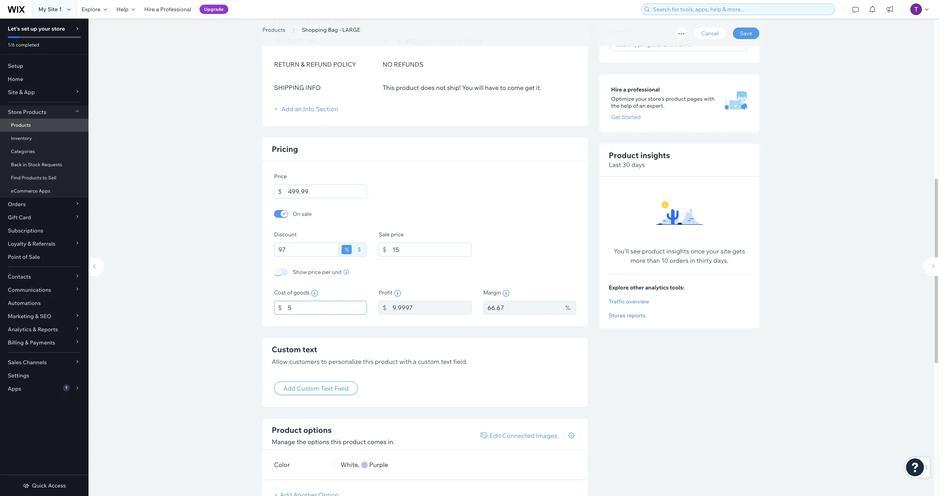 Task type: describe. For each thing, give the bounding box(es) containing it.
site
[[721, 248, 731, 256]]

allow
[[272, 358, 288, 366]]

professional
[[628, 86, 660, 93]]

price
[[274, 173, 287, 180]]

other
[[630, 285, 644, 292]]

days
[[632, 161, 645, 169]]

more
[[630, 257, 646, 265]]

your inside sidebar element
[[38, 25, 50, 32]]

subscriptions link
[[0, 224, 89, 238]]

0 horizontal spatial -
[[339, 26, 341, 33]]

analytics & reports
[[8, 327, 58, 333]]

0 horizontal spatial products link
[[0, 119, 89, 132]]

discount
[[274, 231, 297, 238]]

the inside optimize your store's product pages with the help of an expert.
[[611, 103, 620, 110]]

per
[[322, 269, 331, 276]]

back in stock requests
[[11, 162, 62, 168]]

marketing & seo button
[[0, 310, 89, 323]]

quick access
[[32, 483, 66, 490]]

shipping
[[274, 84, 304, 91]]

setup
[[8, 63, 23, 69]]

does
[[420, 84, 435, 91]]

thirty
[[697, 257, 712, 265]]

quick
[[32, 483, 47, 490]]

once
[[691, 248, 705, 256]]

edit connected images
[[489, 432, 557, 440]]

custom inside button
[[297, 385, 320, 393]]

edit connected images button
[[476, 429, 562, 443]]

your inside you'll see product insights once your site gets more than 10 orders in thirty days.
[[706, 248, 719, 256]]

an inside optimize your store's product pages with the help of an expert.
[[639, 103, 646, 110]]

store
[[51, 25, 65, 32]]

pages
[[687, 96, 703, 103]]

orders
[[670, 257, 689, 265]]

1 inside sidebar element
[[65, 386, 67, 391]]

edit option link image
[[481, 433, 488, 439]]

shopping down additional info sections
[[302, 26, 327, 33]]

insights inside product insights last 30 days
[[641, 151, 670, 161]]

started
[[622, 114, 641, 121]]

natural
[[440, 37, 462, 45]]

reports
[[627, 313, 646, 320]]

cost
[[274, 289, 286, 296]]

overview
[[626, 299, 649, 306]]

explore for explore other analytics tools:
[[609, 285, 629, 292]]

info tooltip image for cost of goods
[[311, 290, 318, 297]]

on
[[293, 211, 300, 218]]

reports
[[38, 327, 58, 333]]

pricing
[[272, 144, 298, 154]]

0 vertical spatial %
[[345, 246, 349, 253]]

info for product info
[[306, 37, 321, 45]]

inventory link
[[0, 132, 89, 145]]

ship!
[[447, 84, 461, 91]]

flavors
[[463, 37, 482, 45]]

product options manage the options this product comes in.
[[272, 426, 395, 446]]

price for show
[[308, 269, 321, 276]]

ecommerce
[[11, 188, 38, 194]]

color
[[274, 462, 290, 470]]

0 horizontal spatial 1
[[59, 6, 62, 13]]

analytics
[[645, 285, 669, 292]]

customers
[[289, 358, 320, 366]]

than
[[647, 257, 660, 265]]

get
[[525, 84, 535, 91]]

policy
[[333, 60, 356, 68]]

home link
[[0, 73, 89, 86]]

0 horizontal spatial large
[[342, 26, 360, 33]]

custom inside custom text allow customers to personalize this product with a custom text field.
[[272, 345, 301, 355]]

cotton
[[419, 37, 439, 45]]

seo
[[40, 313, 51, 320]]

stores
[[609, 313, 626, 320]]

product for product options
[[272, 426, 302, 436]]

product inside custom text allow customers to personalize this product with a custom text field.
[[375, 358, 398, 366]]

sale
[[302, 211, 312, 218]]

home
[[8, 76, 23, 83]]

to inside custom text allow customers to personalize this product with a custom text field.
[[321, 358, 327, 366]]

10
[[661, 257, 668, 265]]

optimize your store's product pages with the help of an expert.
[[611, 96, 715, 110]]

add an info section
[[280, 105, 338, 113]]

sidebar element
[[0, 19, 89, 497]]

brand
[[611, 28, 627, 35]]

inventory
[[11, 135, 32, 141]]

marketing & seo
[[8, 313, 51, 320]]

personalize
[[328, 358, 362, 366]]

& for marketing
[[35, 313, 39, 320]]

referrals
[[32, 241, 55, 248]]

billing & payments button
[[0, 337, 89, 350]]

bag right info at the top
[[331, 17, 357, 34]]

this product does not ship! you will have to come get it.
[[383, 84, 542, 91]]

will
[[474, 84, 484, 91]]

product inside optimize your store's product pages with the help of an expert.
[[666, 96, 686, 103]]

save
[[740, 30, 752, 37]]

sell
[[48, 175, 56, 181]]

product inside product options manage the options this product comes in.
[[343, 439, 366, 446]]

products up inventory
[[11, 122, 31, 128]]

channels
[[23, 360, 47, 366]]

1/6
[[8, 42, 15, 48]]

quick access button
[[23, 483, 66, 490]]

in inside sidebar element
[[23, 162, 27, 168]]

store products button
[[0, 106, 89, 119]]

point of sale
[[8, 254, 40, 261]]

add for add custom text field
[[283, 385, 295, 393]]

1 vertical spatial apps
[[8, 386, 21, 393]]

save button
[[733, 28, 759, 39]]

expert.
[[647, 103, 664, 110]]

requests
[[42, 162, 62, 168]]

you'll see product insights once your site gets more than 10 orders in thirty days.
[[614, 248, 745, 265]]

let's set up your store
[[8, 25, 65, 32]]

access
[[48, 483, 66, 490]]

1 horizontal spatial large
[[368, 17, 416, 34]]

& for return
[[301, 60, 305, 68]]

the inside product options manage the options this product comes in.
[[297, 439, 306, 446]]

add for add an info section
[[281, 105, 293, 113]]

sale price
[[379, 231, 404, 238]]

categories
[[11, 149, 35, 155]]

on sale
[[293, 211, 312, 218]]

1 vertical spatial options
[[308, 439, 330, 446]]

custom text allow customers to personalize this product with a custom text field.
[[272, 345, 468, 366]]

products up ecommerce apps
[[22, 175, 41, 181]]

tools:
[[670, 285, 685, 292]]

find products to sell
[[11, 175, 56, 181]]



Task type: locate. For each thing, give the bounding box(es) containing it.
get started
[[611, 114, 641, 121]]

explore
[[81, 6, 101, 13], [609, 285, 629, 292]]

price up the $ 'text box'
[[391, 231, 404, 238]]

0 vertical spatial add
[[281, 105, 293, 113]]

hire up optimize
[[611, 86, 622, 93]]

sale inside the shopping bag - large form
[[379, 231, 390, 238]]

products right store on the left top of the page
[[23, 109, 46, 116]]

1
[[59, 6, 62, 13], [65, 386, 67, 391]]

0 vertical spatial in
[[23, 162, 27, 168]]

hire inside the shopping bag - large form
[[611, 86, 622, 93]]

this inside product options manage the options this product comes in.
[[331, 439, 342, 446]]

30
[[623, 161, 630, 169]]

1 horizontal spatial apps
[[39, 188, 50, 194]]

add down shipping
[[281, 105, 293, 113]]

2 vertical spatial to
[[321, 358, 327, 366]]

sales channels
[[8, 360, 47, 366]]

this up white
[[331, 439, 342, 446]]

products inside the shopping bag - large form
[[262, 26, 285, 33]]

1 horizontal spatial in
[[690, 257, 695, 265]]

sales
[[8, 360, 22, 366]]

a up optimize
[[623, 86, 626, 93]]

0 horizontal spatial the
[[297, 439, 306, 446]]

1 horizontal spatial 1
[[65, 386, 67, 391]]

price left per
[[308, 269, 321, 276]]

stock
[[28, 162, 41, 168]]

products link down store products
[[0, 119, 89, 132]]

to inside find products to sell link
[[43, 175, 47, 181]]

to right customers
[[321, 358, 327, 366]]

shopping bag - large form
[[85, 0, 939, 497]]

site right my
[[48, 6, 58, 13]]

1 vertical spatial to
[[43, 175, 47, 181]]

2 vertical spatial your
[[706, 248, 719, 256]]

store
[[8, 109, 22, 116]]

hire right help button
[[144, 6, 155, 13]]

2 horizontal spatial your
[[706, 248, 719, 256]]

info down additional info sections
[[306, 37, 321, 45]]

product up manage at the left of the page
[[272, 426, 302, 436]]

0 vertical spatial your
[[38, 25, 50, 32]]

& right billing at the bottom
[[25, 340, 29, 347]]

categories link
[[0, 145, 89, 158]]

1 vertical spatial text
[[441, 358, 452, 366]]

$
[[278, 188, 282, 195], [383, 246, 387, 254], [358, 246, 361, 253], [278, 304, 282, 312], [383, 304, 387, 312]]

1 horizontal spatial of
[[287, 289, 292, 296]]

help
[[116, 6, 128, 13]]

add custom text field
[[283, 385, 349, 393]]

traffic overview
[[609, 299, 649, 306]]

0 vertical spatial explore
[[81, 6, 101, 13]]

an left expert.
[[639, 103, 646, 110]]

billing
[[8, 340, 24, 347]]

1 vertical spatial hire
[[611, 86, 622, 93]]

product
[[609, 151, 639, 161], [272, 426, 302, 436]]

0 horizontal spatial apps
[[8, 386, 21, 393]]

0 vertical spatial site
[[48, 6, 58, 13]]

1 vertical spatial this
[[331, 439, 342, 446]]

1 horizontal spatial this
[[363, 358, 374, 366]]

shipping info
[[274, 84, 321, 91]]

loyalty & referrals
[[8, 241, 55, 248]]

info tooltip image
[[311, 290, 318, 297], [503, 290, 510, 297]]

app
[[24, 89, 35, 96]]

stores reports link
[[609, 313, 750, 320]]

1 horizontal spatial -
[[360, 17, 365, 34]]

1 horizontal spatial site
[[48, 6, 58, 13]]

1 vertical spatial explore
[[609, 285, 629, 292]]

sale inside sidebar element
[[29, 254, 40, 261]]

of inside optimize your store's product pages with the help of an expert.
[[633, 103, 638, 110]]

gift
[[8, 214, 18, 221]]

1 vertical spatial products link
[[0, 119, 89, 132]]

info tooltip image right 'goods'
[[311, 290, 318, 297]]

& inside dropdown button
[[33, 327, 36, 333]]

options
[[303, 426, 332, 436], [308, 439, 330, 446]]

products up "product"
[[262, 26, 285, 33]]

0 horizontal spatial explore
[[81, 6, 101, 13]]

show
[[293, 269, 307, 276]]

& right return
[[301, 60, 305, 68]]

product inside product options manage the options this product comes in.
[[272, 426, 302, 436]]

product up 30 on the top of page
[[609, 151, 639, 161]]

insights inside you'll see product insights once your site gets more than 10 orders in thirty days.
[[666, 248, 689, 256]]

Search for tools, apps, help & more... field
[[651, 4, 832, 15]]

0 horizontal spatial price
[[308, 269, 321, 276]]

return
[[274, 60, 299, 68]]

explore for explore
[[81, 6, 101, 13]]

0 horizontal spatial info tooltip image
[[311, 290, 318, 297]]

to right have at right
[[500, 84, 506, 91]]

with inside optimize your store's product pages with the help of an expert.
[[704, 96, 715, 103]]

info
[[303, 105, 314, 113]]

professional
[[160, 6, 191, 13]]

0 horizontal spatial site
[[8, 89, 18, 96]]

0 vertical spatial hire
[[144, 6, 155, 13]]

0 horizontal spatial text
[[303, 345, 317, 355]]

explore up "traffic"
[[609, 285, 629, 292]]

manage
[[272, 439, 295, 446]]

1 horizontal spatial your
[[635, 96, 647, 103]]

your down professional
[[635, 96, 647, 103]]

0 horizontal spatial to
[[43, 175, 47, 181]]

field.
[[453, 358, 468, 366]]

comes
[[367, 439, 387, 446]]

0 vertical spatial to
[[500, 84, 506, 91]]

this
[[383, 84, 395, 91]]

1 horizontal spatial price
[[391, 231, 404, 238]]

text left field. on the left bottom of page
[[441, 358, 452, 366]]

the left help in the right top of the page
[[611, 103, 620, 110]]

1 vertical spatial 1
[[65, 386, 67, 391]]

your inside optimize your store's product pages with the help of an expert.
[[635, 96, 647, 103]]

price for sale
[[391, 231, 404, 238]]

settings
[[8, 373, 29, 380]]

gets
[[732, 248, 745, 256]]

info tooltip image for margin
[[503, 290, 510, 297]]

additional info sections
[[274, 17, 365, 23]]

a left the 'custom'
[[413, 358, 416, 366]]

1 vertical spatial site
[[8, 89, 18, 96]]

goods
[[294, 289, 310, 296]]

apps inside ecommerce apps link
[[39, 188, 50, 194]]

0 vertical spatial apps
[[39, 188, 50, 194]]

products link up "product"
[[259, 26, 289, 34]]

in down once
[[690, 257, 695, 265]]

1 vertical spatial %
[[565, 304, 570, 312]]

bag down info at the top
[[328, 26, 338, 33]]

& left seo
[[35, 313, 39, 320]]

& left reports
[[33, 327, 36, 333]]

0 vertical spatial 1
[[59, 6, 62, 13]]

$ text field
[[392, 243, 472, 257]]

1 horizontal spatial hire
[[611, 86, 622, 93]]

explore other analytics tools:
[[609, 285, 685, 292]]

add
[[281, 105, 293, 113], [283, 385, 295, 393]]

margin
[[483, 289, 501, 296]]

0 vertical spatial the
[[611, 103, 620, 110]]

an
[[639, 103, 646, 110], [295, 105, 302, 113]]

large
[[368, 17, 416, 34], [342, 26, 360, 33]]

to left sell
[[43, 175, 47, 181]]

0 vertical spatial with
[[704, 96, 715, 103]]

site & app button
[[0, 86, 89, 99]]

0 vertical spatial text
[[303, 345, 317, 355]]

2 vertical spatial of
[[287, 289, 292, 296]]

& inside "popup button"
[[35, 313, 39, 320]]

1 horizontal spatial to
[[321, 358, 327, 366]]

1 vertical spatial insights
[[666, 248, 689, 256]]

of inside sidebar element
[[22, 254, 28, 261]]

0 vertical spatial insights
[[641, 151, 670, 161]]

2 vertical spatial a
[[413, 358, 416, 366]]

your right the "up"
[[38, 25, 50, 32]]

with left the 'custom'
[[399, 358, 412, 366]]

automations
[[8, 300, 41, 307]]

this inside custom text allow customers to personalize this product with a custom text field.
[[363, 358, 374, 366]]

sale
[[379, 231, 390, 238], [29, 254, 40, 261]]

of right point
[[22, 254, 28, 261]]

0 horizontal spatial your
[[38, 25, 50, 32]]

2 horizontal spatial of
[[633, 103, 638, 110]]

let's
[[8, 25, 20, 32]]

site
[[48, 6, 58, 13], [8, 89, 18, 96]]

hire a professional
[[144, 6, 191, 13]]

add down allow
[[283, 385, 295, 393]]

1 down settings link at bottom left
[[65, 386, 67, 391]]

& for site
[[19, 89, 23, 96]]

1 horizontal spatial products link
[[259, 26, 289, 34]]

1 horizontal spatial info tooltip image
[[503, 290, 510, 297]]

cost of goods
[[274, 289, 310, 296]]

& inside popup button
[[28, 241, 31, 248]]

products inside popup button
[[23, 109, 46, 116]]

0 horizontal spatial a
[[156, 6, 159, 13]]

2 info tooltip image from the left
[[503, 290, 510, 297]]

help
[[621, 103, 632, 110]]

this right personalize
[[363, 358, 374, 366]]

a inside custom text allow customers to personalize this product with a custom text field.
[[413, 358, 416, 366]]

sales channels button
[[0, 356, 89, 370]]

add inside add custom text field button
[[283, 385, 295, 393]]

0 horizontal spatial hire
[[144, 6, 155, 13]]

1 vertical spatial the
[[297, 439, 306, 446]]

1 vertical spatial your
[[635, 96, 647, 103]]

1 horizontal spatial a
[[413, 358, 416, 366]]

payments
[[30, 340, 55, 347]]

& for billing
[[25, 340, 29, 347]]

your up thirty
[[706, 248, 719, 256]]

cancel
[[701, 30, 719, 37]]

0 vertical spatial products link
[[259, 26, 289, 34]]

& inside the shopping bag - large form
[[301, 60, 305, 68]]

&
[[301, 60, 305, 68], [19, 89, 23, 96], [28, 241, 31, 248], [35, 313, 39, 320], [33, 327, 36, 333], [25, 340, 29, 347]]

you
[[462, 84, 473, 91]]

site inside dropdown button
[[8, 89, 18, 96]]

hire for hire a professional
[[611, 86, 622, 93]]

Start typing a brand name field
[[614, 38, 745, 51]]

a for professional
[[623, 86, 626, 93]]

insights
[[641, 151, 670, 161], [666, 248, 689, 256]]

0 horizontal spatial of
[[22, 254, 28, 261]]

2 horizontal spatial a
[[623, 86, 626, 93]]

1 vertical spatial of
[[22, 254, 28, 261]]

0 vertical spatial info
[[306, 37, 321, 45]]

1 horizontal spatial text
[[441, 358, 452, 366]]

1 horizontal spatial product
[[609, 151, 639, 161]]

get
[[611, 114, 621, 121]]

0 horizontal spatial in
[[23, 162, 27, 168]]

,
[[358, 462, 359, 470]]

orders button
[[0, 198, 89, 211]]

orders
[[8, 201, 26, 208]]

0 horizontal spatial product
[[272, 426, 302, 436]]

hire for hire a professional
[[144, 6, 155, 13]]

price
[[391, 231, 404, 238], [308, 269, 321, 276]]

& for loyalty
[[28, 241, 31, 248]]

0 vertical spatial product
[[609, 151, 639, 161]]

an left info
[[295, 105, 302, 113]]

info for shipping info
[[306, 84, 321, 91]]

12" x 8" bag  cotton  natural flavors
[[383, 37, 482, 45]]

of right cost
[[287, 289, 292, 296]]

0 vertical spatial price
[[391, 231, 404, 238]]

None text field
[[288, 185, 367, 199], [274, 243, 339, 257], [288, 301, 367, 315], [288, 185, 367, 199], [274, 243, 339, 257], [288, 301, 367, 315]]

explore left help
[[81, 6, 101, 13]]

1 horizontal spatial sale
[[379, 231, 390, 238]]

apps down settings
[[8, 386, 21, 393]]

product inside you'll see product insights once your site gets more than 10 orders in thirty days.
[[642, 248, 665, 256]]

come
[[508, 84, 524, 91]]

0 vertical spatial of
[[633, 103, 638, 110]]

1 vertical spatial in
[[690, 257, 695, 265]]

1 horizontal spatial an
[[639, 103, 646, 110]]

0 horizontal spatial sale
[[29, 254, 40, 261]]

back
[[11, 162, 22, 168]]

of for cost of goods
[[287, 289, 292, 296]]

0 vertical spatial options
[[303, 426, 332, 436]]

1 horizontal spatial the
[[611, 103, 620, 110]]

& right loyalty
[[28, 241, 31, 248]]

1 vertical spatial sale
[[29, 254, 40, 261]]

info up 'add an info section'
[[306, 84, 321, 91]]

0 horizontal spatial with
[[399, 358, 412, 366]]

& for analytics
[[33, 327, 36, 333]]

1 vertical spatial add
[[283, 385, 295, 393]]

info tooltip image
[[394, 290, 401, 297]]

a left professional
[[156, 6, 159, 13]]

upgrade button
[[199, 5, 228, 14]]

upgrade
[[204, 6, 224, 12]]

store products
[[8, 109, 46, 116]]

1 right my
[[59, 6, 62, 13]]

0 horizontal spatial an
[[295, 105, 302, 113]]

up
[[30, 25, 37, 32]]

subscriptions
[[8, 228, 43, 234]]

large down sections
[[342, 26, 360, 33]]

text up customers
[[303, 345, 317, 355]]

find
[[11, 175, 20, 181]]

product for product insights
[[609, 151, 639, 161]]

insights up orders
[[666, 248, 689, 256]]

1 vertical spatial product
[[272, 426, 302, 436]]

explore inside the shopping bag - large form
[[609, 285, 629, 292]]

contacts
[[8, 274, 31, 281]]

of for point of sale
[[22, 254, 28, 261]]

& inside "dropdown button"
[[25, 340, 29, 347]]

1 info tooltip image from the left
[[311, 290, 318, 297]]

1/6 completed
[[8, 42, 39, 48]]

site down "home"
[[8, 89, 18, 96]]

1 vertical spatial a
[[623, 86, 626, 93]]

with right pages
[[704, 96, 715, 103]]

in inside you'll see product insights once your site gets more than 10 orders in thirty days.
[[690, 257, 695, 265]]

insights up days
[[641, 151, 670, 161]]

info tooltip image right margin
[[503, 290, 510, 297]]

custom up allow
[[272, 345, 301, 355]]

1 vertical spatial custom
[[297, 385, 320, 393]]

custom left text
[[297, 385, 320, 393]]

0 horizontal spatial %
[[345, 246, 349, 253]]

traffic
[[609, 299, 625, 306]]

cancel button
[[694, 28, 726, 39]]

of right help in the right top of the page
[[633, 103, 638, 110]]

shopping up product info
[[262, 17, 328, 34]]

1 vertical spatial with
[[399, 358, 412, 366]]

& left app
[[19, 89, 23, 96]]

& inside dropdown button
[[19, 89, 23, 96]]

1 vertical spatial price
[[308, 269, 321, 276]]

with inside custom text allow customers to personalize this product with a custom text field.
[[399, 358, 412, 366]]

communications button
[[0, 284, 89, 297]]

in right back at the left top of page
[[23, 162, 27, 168]]

0 vertical spatial custom
[[272, 345, 301, 355]]

1 horizontal spatial %
[[565, 304, 570, 312]]

0 horizontal spatial this
[[331, 439, 342, 446]]

in.
[[388, 439, 395, 446]]

0 vertical spatial a
[[156, 6, 159, 13]]

0 vertical spatial this
[[363, 358, 374, 366]]

1 vertical spatial info
[[306, 84, 321, 91]]

the right manage at the left of the page
[[297, 439, 306, 446]]

1 horizontal spatial with
[[704, 96, 715, 103]]

apps down find products to sell link
[[39, 188, 50, 194]]

hire a professional link
[[140, 0, 196, 19]]

product inside product insights last 30 days
[[609, 151, 639, 161]]

0 vertical spatial sale
[[379, 231, 390, 238]]

a for professional
[[156, 6, 159, 13]]

back in stock requests link
[[0, 158, 89, 172]]

large up x
[[368, 17, 416, 34]]

None text field
[[392, 301, 472, 315], [483, 301, 562, 315], [392, 301, 472, 315], [483, 301, 562, 315]]

2 horizontal spatial to
[[500, 84, 506, 91]]



Task type: vqa. For each thing, say whether or not it's contained in the screenshot.
Company
no



